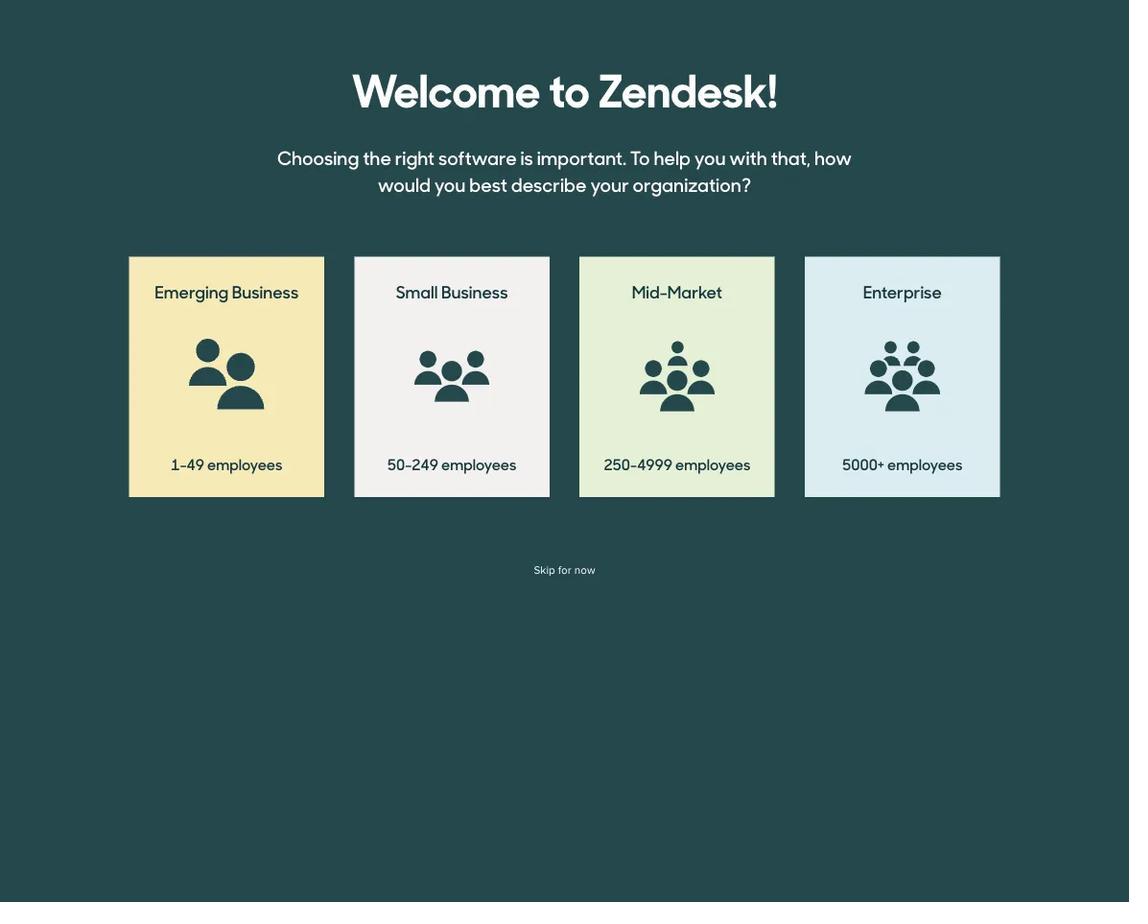 Task type: locate. For each thing, give the bounding box(es) containing it.
1 horizontal spatial business
[[442, 279, 508, 303]]

that,
[[772, 144, 811, 170]]

1-
[[171, 453, 187, 474]]

right
[[395, 144, 435, 170]]

employees right the 249
[[442, 453, 517, 474]]

best
[[470, 170, 508, 197]]

2 business from the left
[[442, 279, 508, 303]]

2 employees from the left
[[207, 453, 283, 474]]

you
[[695, 144, 726, 170], [435, 170, 466, 197]]

business right small
[[442, 279, 508, 303]]

250-
[[604, 453, 638, 474]]

5000+ employees
[[843, 453, 963, 474]]

market
[[668, 279, 723, 303]]

employees right "5000+"
[[888, 453, 963, 474]]

how
[[815, 144, 852, 170]]

3 employees from the left
[[676, 453, 751, 474]]

employees right 49 on the left
[[207, 453, 283, 474]]

mid market image
[[640, 341, 715, 412]]

zendesk!
[[599, 54, 778, 120]]

would
[[378, 170, 431, 197]]

skip for now
[[534, 564, 596, 577]]

choosing
[[277, 144, 359, 170]]

1 business from the left
[[232, 279, 299, 303]]

business for small business
[[442, 279, 508, 303]]

you down software
[[435, 170, 466, 197]]

esmb image
[[189, 339, 264, 414]]

employees for small business
[[442, 453, 517, 474]]

0 horizontal spatial you
[[435, 170, 466, 197]]

describe
[[511, 170, 587, 197]]

1 employees from the left
[[442, 453, 517, 474]]

50-
[[388, 453, 412, 474]]

0 horizontal spatial business
[[232, 279, 299, 303]]

you up the "organization?"
[[695, 144, 726, 170]]

now
[[575, 564, 596, 577]]

welcome
[[352, 54, 541, 120]]

employees
[[442, 453, 517, 474], [207, 453, 283, 474], [676, 453, 751, 474], [888, 453, 963, 474]]

the
[[363, 144, 392, 170]]

4999
[[638, 453, 673, 474]]

welcome to zendesk!
[[352, 54, 778, 120]]

to
[[549, 54, 590, 120]]

business for emerging business
[[232, 279, 299, 303]]

1 horizontal spatial you
[[695, 144, 726, 170]]

software
[[439, 144, 517, 170]]

business right emerging
[[232, 279, 299, 303]]

employees right 4999
[[676, 453, 751, 474]]

small business
[[396, 279, 508, 303]]

5000+
[[843, 453, 885, 474]]

49
[[187, 453, 204, 474]]

your
[[591, 170, 630, 197]]

small
[[396, 279, 438, 303]]

business
[[232, 279, 299, 303], [442, 279, 508, 303]]

to
[[631, 144, 651, 170]]



Task type: describe. For each thing, give the bounding box(es) containing it.
50-249 employees
[[388, 453, 517, 474]]

is
[[521, 144, 534, 170]]

emerging business
[[155, 279, 299, 303]]

choosing the right software is important. to help you with that, how would you best describe your organization?
[[277, 144, 852, 197]]

249
[[412, 453, 439, 474]]

mid-market
[[632, 279, 723, 303]]

employees for emerging business
[[207, 453, 283, 474]]

enterprise image
[[866, 341, 941, 412]]

smb image
[[415, 351, 490, 402]]

skip
[[534, 564, 556, 577]]

for
[[559, 564, 572, 577]]

4 employees from the left
[[888, 453, 963, 474]]

emerging
[[155, 279, 229, 303]]

with
[[730, 144, 768, 170]]

enterprise
[[864, 279, 943, 303]]

help
[[654, 144, 691, 170]]

skip for now link
[[534, 564, 596, 577]]

mid-
[[632, 279, 668, 303]]

employees for mid-market
[[676, 453, 751, 474]]

250-4999 employees
[[604, 453, 751, 474]]

important.
[[537, 144, 627, 170]]

1-49 employees
[[171, 453, 283, 474]]

organization?
[[633, 170, 752, 197]]



Task type: vqa. For each thing, say whether or not it's contained in the screenshot.
the or press Enter
no



